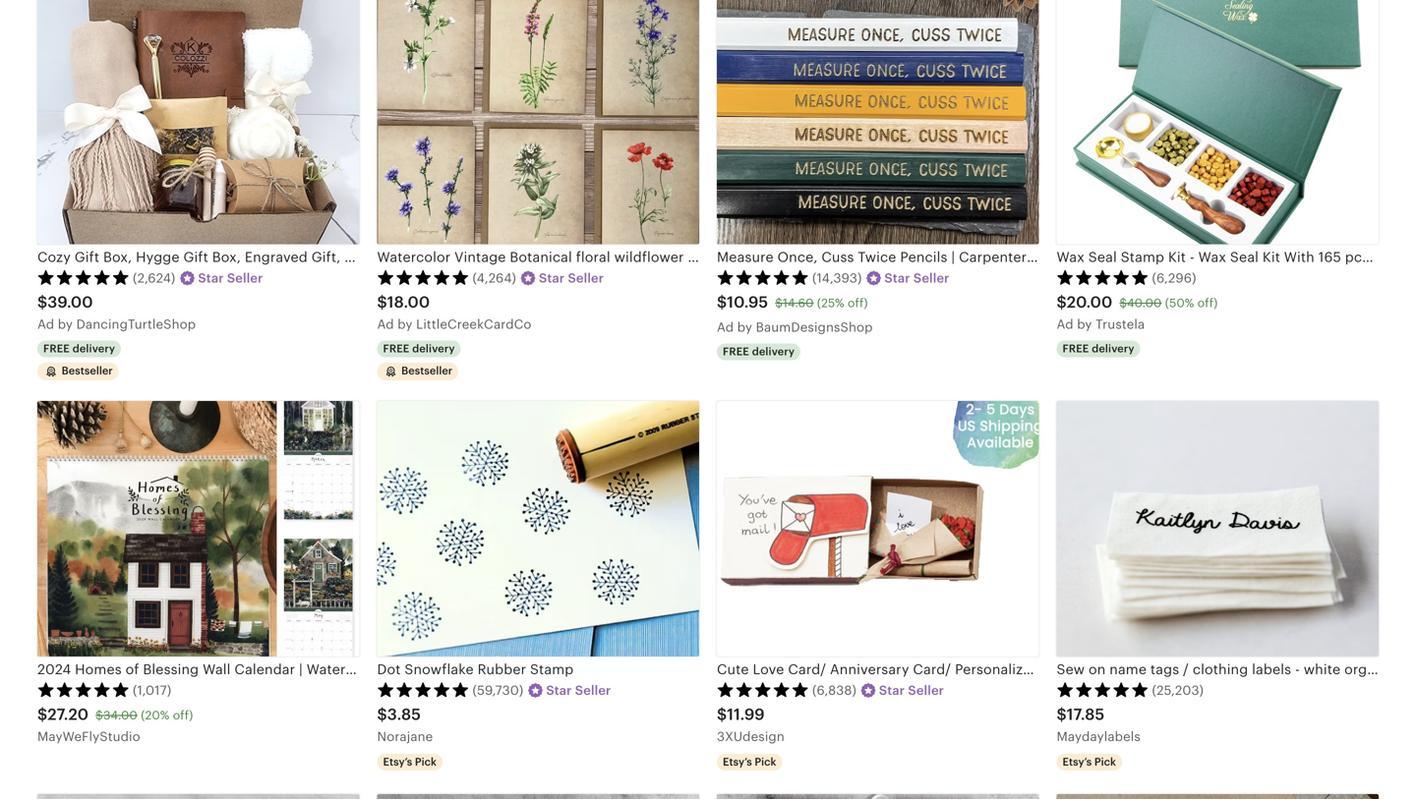 Task type: describe. For each thing, give the bounding box(es) containing it.
10.95
[[727, 294, 769, 312]]

white
[[1304, 662, 1341, 678]]

5 out of 5 stars image for (6,838)
[[717, 682, 810, 698]]

5 out of 5 stars image for (59,730)
[[377, 682, 470, 698]]

name
[[1110, 662, 1147, 678]]

dot
[[377, 662, 401, 678]]

perpetual calendar | birthday calendar with wildflowers | celebration calendar || favorite story image
[[717, 795, 1039, 800]]

34.00
[[103, 709, 138, 722]]

cot
[[1400, 662, 1417, 678]]

$ for 3.85
[[377, 707, 387, 724]]

y down the 10.95
[[746, 320, 753, 335]]

star for 39.00
[[198, 271, 224, 286]]

(6,296)
[[1152, 271, 1197, 286]]

evergreen wrapping paper | holiday gift wrap | flat sheet paper, recyclable gift wrap, illustrated gift wrap, 5 rolled sheets image
[[377, 795, 699, 800]]

clothing
[[1193, 662, 1249, 678]]

pick for 3.85
[[415, 757, 437, 769]]

$ 3.85 norajane
[[377, 707, 433, 745]]

17.85
[[1067, 707, 1105, 724]]

star seller for 39.00
[[198, 271, 263, 286]]

pick for 11.99
[[755, 757, 777, 769]]

20.00
[[1067, 294, 1113, 312]]

$ for 10.95
[[717, 294, 727, 312]]

rubber
[[478, 662, 526, 678]]

39.00
[[48, 294, 93, 312]]

off) for 20.00
[[1198, 296, 1218, 310]]

-
[[1296, 662, 1300, 678]]

star right (14,393)
[[885, 271, 911, 286]]

free for baumdesignsshop
[[723, 346, 750, 358]]

(20%
[[141, 709, 170, 722]]

seller for 11.99
[[908, 684, 944, 699]]

maydaylabels
[[1057, 730, 1141, 745]]

$ for 11.99
[[717, 707, 727, 724]]

dancingturtleshop
[[76, 317, 196, 332]]

norajane
[[377, 730, 433, 745]]

bestseller for 39.00
[[62, 365, 113, 377]]

baumdesignsshop
[[756, 320, 873, 335]]

11.99
[[727, 707, 765, 724]]

a d b y baumdesignsshop
[[717, 320, 873, 335]]

free for dancingturtleshop
[[43, 343, 70, 355]]

27.20
[[48, 707, 89, 724]]

5 out of 5 stars image for (25,203)
[[1057, 682, 1150, 698]]

delivery for baumdesignsshop
[[752, 346, 795, 358]]

$ for 17.85
[[1057, 707, 1067, 724]]

5 out of 5 stars image for (4,264)
[[377, 270, 470, 285]]

off) for 27.20
[[173, 709, 193, 722]]

$ 39.00 a d b y dancingturtleshop
[[37, 294, 196, 332]]

(4,264)
[[473, 271, 516, 286]]

free delivery for dancingturtleshop
[[43, 343, 115, 355]]

a inside $ 20.00 $ 40.00 (50% off) a d b y trustela
[[1057, 317, 1066, 332]]

a inside $ 39.00 a d b y dancingturtleshop
[[37, 317, 46, 332]]

etsy's pick for 17.85
[[1063, 757, 1117, 769]]

dot snowflake rubber stamp image
[[377, 401, 699, 657]]

$ 27.20 $ 34.00 (20% off) mayweflystudio
[[37, 707, 193, 745]]

$ for 20.00
[[1057, 294, 1067, 312]]

(14,393)
[[813, 271, 862, 286]]

sew on name tags / clothing labels - white organic cotton labels for clothing image
[[1057, 401, 1379, 657]]

(25,203)
[[1152, 684, 1204, 699]]

seller for 18.00
[[568, 271, 604, 286]]

measure once, cuss twice pencils | carpenters construction pencils | unique funny ready to ship gift for him handyman gifts stocking stuffer image
[[717, 0, 1039, 245]]

star seller for 3.85
[[546, 684, 611, 699]]

5 out of 5 stars image for (14,393)
[[717, 270, 810, 285]]

handmade with love rubber stamp, handmade by stamp for card making and crafts, business and shop personalized custom name stamp image
[[1057, 795, 1379, 800]]

labels
[[1252, 662, 1292, 678]]

d inside $ 20.00 $ 40.00 (50% off) a d b y trustela
[[1066, 317, 1074, 332]]

sew on name tags / clothing labels - white organic cot
[[1057, 662, 1417, 678]]

bestseller for 18.00
[[402, 365, 453, 377]]

$ 18.00 a d b y littlecreekcardco
[[377, 294, 532, 332]]

$ inside '$ 10.95 $ 14.60 (25% off)'
[[775, 296, 783, 310]]

$ 20.00 $ 40.00 (50% off) a d b y trustela
[[1057, 294, 1218, 332]]



Task type: locate. For each thing, give the bounding box(es) containing it.
0 horizontal spatial etsy's pick
[[383, 757, 437, 769]]

etsy's pick down maydaylabels
[[1063, 757, 1117, 769]]

off) right (20%
[[173, 709, 193, 722]]

(50%
[[1166, 296, 1195, 310]]

star for 11.99
[[879, 684, 905, 699]]

$ inside $ 18.00 a d b y littlecreekcardco
[[377, 294, 387, 312]]

5 out of 5 stars image up 18.00
[[377, 270, 470, 285]]

5 out of 5 stars image up 20.00
[[1057, 270, 1150, 285]]

b down the 10.95
[[738, 320, 746, 335]]

a
[[37, 317, 46, 332], [377, 317, 386, 332], [1057, 317, 1066, 332], [717, 320, 726, 335]]

(6,838)
[[813, 684, 857, 699]]

mayweflystudio
[[37, 730, 140, 745]]

etsy's pick for 3.85
[[383, 757, 437, 769]]

free delivery for baumdesignsshop
[[723, 346, 795, 358]]

free delivery for littlecreekcardco
[[383, 343, 455, 355]]

2 etsy's from the left
[[723, 757, 752, 769]]

1 horizontal spatial off)
[[848, 296, 868, 310]]

d down the 39.00
[[46, 317, 54, 332]]

5 out of 5 stars image down on at bottom
[[1057, 682, 1150, 698]]

1 horizontal spatial bestseller
[[402, 365, 453, 377]]

y inside $ 39.00 a d b y dancingturtleshop
[[66, 317, 73, 332]]

free
[[43, 343, 70, 355], [383, 343, 410, 355], [1063, 343, 1089, 355], [723, 346, 750, 358]]

1 etsy's from the left
[[383, 757, 412, 769]]

$ 11.99 3xudesign
[[717, 707, 785, 745]]

a left the trustela
[[1057, 317, 1066, 332]]

free delivery for trustela
[[1063, 343, 1135, 355]]

delivery down the a d b y baumdesignsshop
[[752, 346, 795, 358]]

seller right (4,264)
[[568, 271, 604, 286]]

free delivery down 18.00
[[383, 343, 455, 355]]

littlecreekcardco
[[416, 317, 532, 332]]

star right (6,838)
[[879, 684, 905, 699]]

$ inside $ 3.85 norajane
[[377, 707, 387, 724]]

a left littlecreekcardco
[[377, 317, 386, 332]]

1 horizontal spatial pick
[[755, 757, 777, 769]]

2 pick from the left
[[755, 757, 777, 769]]

2 bestseller from the left
[[402, 365, 453, 377]]

5 out of 5 stars image for (6,296)
[[1057, 270, 1150, 285]]

$ inside $ 11.99 3xudesign
[[717, 707, 727, 724]]

(59,730)
[[473, 684, 524, 699]]

bestseller
[[62, 365, 113, 377], [402, 365, 453, 377]]

etsy's for 3.85
[[383, 757, 412, 769]]

5 out of 5 stars image
[[37, 270, 130, 285], [377, 270, 470, 285], [717, 270, 810, 285], [1057, 270, 1150, 285], [37, 682, 130, 698], [377, 682, 470, 698], [717, 682, 810, 698], [1057, 682, 1150, 698]]

dot snowflake rubber stamp
[[377, 662, 574, 678]]

5 out of 5 stars image for (1,017)
[[37, 682, 130, 698]]

stamp
[[530, 662, 574, 678]]

3 etsy's pick from the left
[[1063, 757, 1117, 769]]

5 out of 5 stars image up 11.99
[[717, 682, 810, 698]]

2 etsy's pick from the left
[[723, 757, 777, 769]]

star
[[198, 271, 224, 286], [539, 271, 565, 286], [885, 271, 911, 286], [546, 684, 572, 699], [879, 684, 905, 699]]

$ for 27.20
[[37, 707, 48, 724]]

star for 3.85
[[546, 684, 572, 699]]

etsy's down maydaylabels
[[1063, 757, 1092, 769]]

0 horizontal spatial bestseller
[[62, 365, 113, 377]]

seller right (14,393)
[[914, 271, 950, 286]]

seller for 3.85
[[575, 684, 611, 699]]

pick down '3xudesign' at the bottom of page
[[755, 757, 777, 769]]

etsy's pick
[[383, 757, 437, 769], [723, 757, 777, 769], [1063, 757, 1117, 769]]

delivery for trustela
[[1092, 343, 1135, 355]]

star seller down stamp
[[546, 684, 611, 699]]

$
[[37, 294, 48, 312], [377, 294, 387, 312], [717, 294, 727, 312], [1057, 294, 1067, 312], [775, 296, 783, 310], [1120, 296, 1127, 310], [37, 707, 48, 724], [377, 707, 387, 724], [717, 707, 727, 724], [1057, 707, 1067, 724], [96, 709, 103, 722]]

delivery
[[72, 343, 115, 355], [412, 343, 455, 355], [1092, 343, 1135, 355], [752, 346, 795, 358]]

1 bestseller from the left
[[62, 365, 113, 377]]

b down 18.00
[[398, 317, 406, 332]]

$ inside $ 17.85 maydaylabels
[[1057, 707, 1067, 724]]

d
[[46, 317, 54, 332], [386, 317, 394, 332], [1066, 317, 1074, 332], [726, 320, 734, 335]]

pick
[[415, 757, 437, 769], [755, 757, 777, 769], [1095, 757, 1117, 769]]

off) right (50%
[[1198, 296, 1218, 310]]

trustela
[[1096, 317, 1145, 332]]

d down the 10.95
[[726, 320, 734, 335]]

free delivery down the a d b y baumdesignsshop
[[723, 346, 795, 358]]

off) inside $ 20.00 $ 40.00 (50% off) a d b y trustela
[[1198, 296, 1218, 310]]

1 pick from the left
[[415, 757, 437, 769]]

seller
[[227, 271, 263, 286], [568, 271, 604, 286], [914, 271, 950, 286], [575, 684, 611, 699], [908, 684, 944, 699]]

d down 18.00
[[386, 317, 394, 332]]

2 horizontal spatial off)
[[1198, 296, 1218, 310]]

etsy's down norajane
[[383, 757, 412, 769]]

5 out of 5 stars image up the 10.95
[[717, 270, 810, 285]]

off) inside $ 27.20 $ 34.00 (20% off) mayweflystudio
[[173, 709, 193, 722]]

a left dancingturtleshop
[[37, 317, 46, 332]]

pick down norajane
[[415, 757, 437, 769]]

free delivery down the 39.00
[[43, 343, 115, 355]]

free delivery down the trustela
[[1063, 343, 1135, 355]]

delivery for littlecreekcardco
[[412, 343, 455, 355]]

delivery down $ 39.00 a d b y dancingturtleshop
[[72, 343, 115, 355]]

free for trustela
[[1063, 343, 1089, 355]]

seller right (59,730)
[[575, 684, 611, 699]]

5 out of 5 stars image up the 39.00
[[37, 270, 130, 285]]

$ for 39.00
[[37, 294, 48, 312]]

d inside $ 39.00 a d b y dancingturtleshop
[[46, 317, 54, 332]]

0 horizontal spatial off)
[[173, 709, 193, 722]]

bestseller down $ 18.00 a d b y littlecreekcardco
[[402, 365, 453, 377]]

(1,017)
[[133, 684, 171, 699]]

1 horizontal spatial etsy's
[[723, 757, 752, 769]]

star right (4,264)
[[539, 271, 565, 286]]

2024 mini desk calendar | desk calendar 2024, orchids | easel desk calendar, small desk calendar | orchids || favorite story image
[[37, 795, 360, 800]]

delivery for dancingturtleshop
[[72, 343, 115, 355]]

cute love card/ anniversary card/ personalized love gift/ surprise gift for her/i love you matchbox card/ you've got mail/ lv021 image
[[717, 401, 1039, 657]]

y inside $ 18.00 a d b y littlecreekcardco
[[406, 317, 413, 332]]

etsy's for 11.99
[[723, 757, 752, 769]]

5 out of 5 stars image down snowflake
[[377, 682, 470, 698]]

off) inside '$ 10.95 $ 14.60 (25% off)'
[[848, 296, 868, 310]]

free delivery
[[43, 343, 115, 355], [383, 343, 455, 355], [1063, 343, 1135, 355], [723, 346, 795, 358]]

1 etsy's pick from the left
[[383, 757, 437, 769]]

off) right (25%
[[848, 296, 868, 310]]

off) for 10.95
[[848, 296, 868, 310]]

b inside $ 20.00 $ 40.00 (50% off) a d b y trustela
[[1077, 317, 1086, 332]]

star seller right (2,624)
[[198, 271, 263, 286]]

organic
[[1345, 662, 1396, 678]]

0 horizontal spatial pick
[[415, 757, 437, 769]]

a down '$ 10.95 $ 14.60 (25% off)'
[[717, 320, 726, 335]]

3xudesign
[[717, 730, 785, 745]]

etsy's
[[383, 757, 412, 769], [723, 757, 752, 769], [1063, 757, 1092, 769]]

on
[[1089, 662, 1106, 678]]

14.60
[[783, 296, 814, 310]]

watercolor vintage botanical floral wildflower notecards - 12 card gift set - heavy stock blank cards for greeting, thank you, birthday image
[[377, 0, 699, 245]]

1 horizontal spatial etsy's pick
[[723, 757, 777, 769]]

3 pick from the left
[[1095, 757, 1117, 769]]

star right (2,624)
[[198, 271, 224, 286]]

pick down maydaylabels
[[1095, 757, 1117, 769]]

$ for 18.00
[[377, 294, 387, 312]]

2 horizontal spatial etsy's pick
[[1063, 757, 1117, 769]]

etsy's pick for 11.99
[[723, 757, 777, 769]]

3 etsy's from the left
[[1063, 757, 1092, 769]]

y down 20.00
[[1085, 317, 1092, 332]]

b down 20.00
[[1077, 317, 1086, 332]]

(2,624)
[[133, 271, 175, 286]]

2 horizontal spatial etsy's
[[1063, 757, 1092, 769]]

2024 homes of blessing wall calendar | watercolor home and cottage 12x12 appointment 2024 wall calendar image
[[37, 401, 360, 657]]

etsy's down '3xudesign' at the bottom of page
[[723, 757, 752, 769]]

etsy's pick down norajane
[[383, 757, 437, 769]]

a inside $ 18.00 a d b y littlecreekcardco
[[377, 317, 386, 332]]

b inside $ 18.00 a d b y littlecreekcardco
[[398, 317, 406, 332]]

b inside $ 39.00 a d b y dancingturtleshop
[[58, 317, 66, 332]]

wax seal stamp kit - wax seal kit with 165 pcs wax seal beads, tree of life wax stamp, wax seal spoon and tea light candle in a gift box image
[[1057, 0, 1379, 245]]

d down 20.00
[[1066, 317, 1074, 332]]

sew
[[1057, 662, 1085, 678]]

star seller for 11.99
[[879, 684, 944, 699]]

bestseller down $ 39.00 a d b y dancingturtleshop
[[62, 365, 113, 377]]

cozy gift box, hygge gift box, engraved gift, cashmere scarf gift, personalized gift box, spa gift box,  sending a hug, thinking of you gift image
[[37, 0, 360, 245]]

/
[[1183, 662, 1189, 678]]

(25%
[[817, 296, 845, 310]]

0 horizontal spatial etsy's
[[383, 757, 412, 769]]

delivery down $ 18.00 a d b y littlecreekcardco
[[412, 343, 455, 355]]

d inside $ 18.00 a d b y littlecreekcardco
[[386, 317, 394, 332]]

star down stamp
[[546, 684, 572, 699]]

free down the 39.00
[[43, 343, 70, 355]]

snowflake
[[405, 662, 474, 678]]

delivery down the trustela
[[1092, 343, 1135, 355]]

star seller right (14,393)
[[885, 271, 950, 286]]

seller right (2,624)
[[227, 271, 263, 286]]

y down 18.00
[[406, 317, 413, 332]]

y
[[66, 317, 73, 332], [406, 317, 413, 332], [1085, 317, 1092, 332], [746, 320, 753, 335]]

b down the 39.00
[[58, 317, 66, 332]]

18.00
[[387, 294, 430, 312]]

star seller
[[198, 271, 263, 286], [539, 271, 604, 286], [885, 271, 950, 286], [546, 684, 611, 699], [879, 684, 944, 699]]

2 horizontal spatial pick
[[1095, 757, 1117, 769]]

free for littlecreekcardco
[[383, 343, 410, 355]]

$ inside $ 39.00 a d b y dancingturtleshop
[[37, 294, 48, 312]]

star seller right (4,264)
[[539, 271, 604, 286]]

$ 10.95 $ 14.60 (25% off)
[[717, 294, 868, 312]]

tags
[[1151, 662, 1180, 678]]

5 out of 5 stars image up 27.20
[[37, 682, 130, 698]]

5 out of 5 stars image for (2,624)
[[37, 270, 130, 285]]

free down the 10.95
[[723, 346, 750, 358]]

$ 17.85 maydaylabels
[[1057, 707, 1141, 745]]

40.00
[[1127, 296, 1162, 310]]

free down 18.00
[[383, 343, 410, 355]]

seller right (6,838)
[[908, 684, 944, 699]]

y inside $ 20.00 $ 40.00 (50% off) a d b y trustela
[[1085, 317, 1092, 332]]

3.85
[[387, 707, 421, 724]]

etsy's for 17.85
[[1063, 757, 1092, 769]]

free down 20.00
[[1063, 343, 1089, 355]]

b
[[58, 317, 66, 332], [398, 317, 406, 332], [1077, 317, 1086, 332], [738, 320, 746, 335]]

etsy's pick down '3xudesign' at the bottom of page
[[723, 757, 777, 769]]

seller for 39.00
[[227, 271, 263, 286]]

star seller for 18.00
[[539, 271, 604, 286]]

star for 18.00
[[539, 271, 565, 286]]

off)
[[848, 296, 868, 310], [1198, 296, 1218, 310], [173, 709, 193, 722]]

y down the 39.00
[[66, 317, 73, 332]]

pick for 17.85
[[1095, 757, 1117, 769]]

star seller right (6,838)
[[879, 684, 944, 699]]



Task type: vqa. For each thing, say whether or not it's contained in the screenshot.
emissions
no



